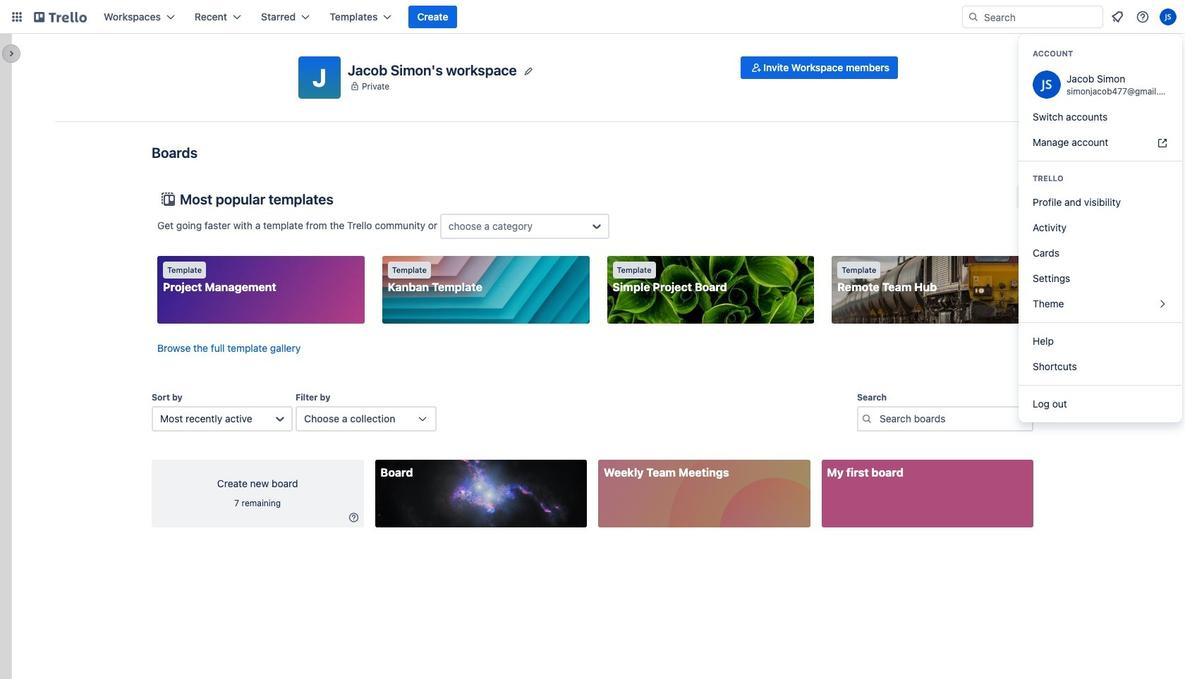 Task type: describe. For each thing, give the bounding box(es) containing it.
open information menu image
[[1136, 10, 1150, 24]]

0 notifications image
[[1109, 8, 1126, 25]]

1 vertical spatial jacob simon (jacobsimon16) image
[[1033, 71, 1061, 99]]

search image
[[968, 11, 979, 23]]

Search boards text field
[[857, 406, 1034, 432]]



Task type: locate. For each thing, give the bounding box(es) containing it.
jacob simon (jacobsimon16) image inside primary element
[[1160, 8, 1177, 25]]

jacob simon (jacobsimon16) image right open information menu image
[[1160, 8, 1177, 25]]

1 horizontal spatial jacob simon (jacobsimon16) image
[[1160, 8, 1177, 25]]

sm image
[[347, 511, 361, 525]]

Search field
[[979, 6, 1103, 28]]

jacob simon (jacobsimon16) image
[[1160, 8, 1177, 25], [1033, 71, 1061, 99]]

jacob simon (jacobsimon16) image down search field
[[1033, 71, 1061, 99]]

0 vertical spatial jacob simon (jacobsimon16) image
[[1160, 8, 1177, 25]]

back to home image
[[34, 6, 87, 28]]

primary element
[[0, 0, 1185, 34]]

0 horizontal spatial jacob simon (jacobsimon16) image
[[1033, 71, 1061, 99]]

sm image
[[749, 61, 764, 75]]



Task type: vqa. For each thing, say whether or not it's contained in the screenshot.
the rightmost sm image
yes



